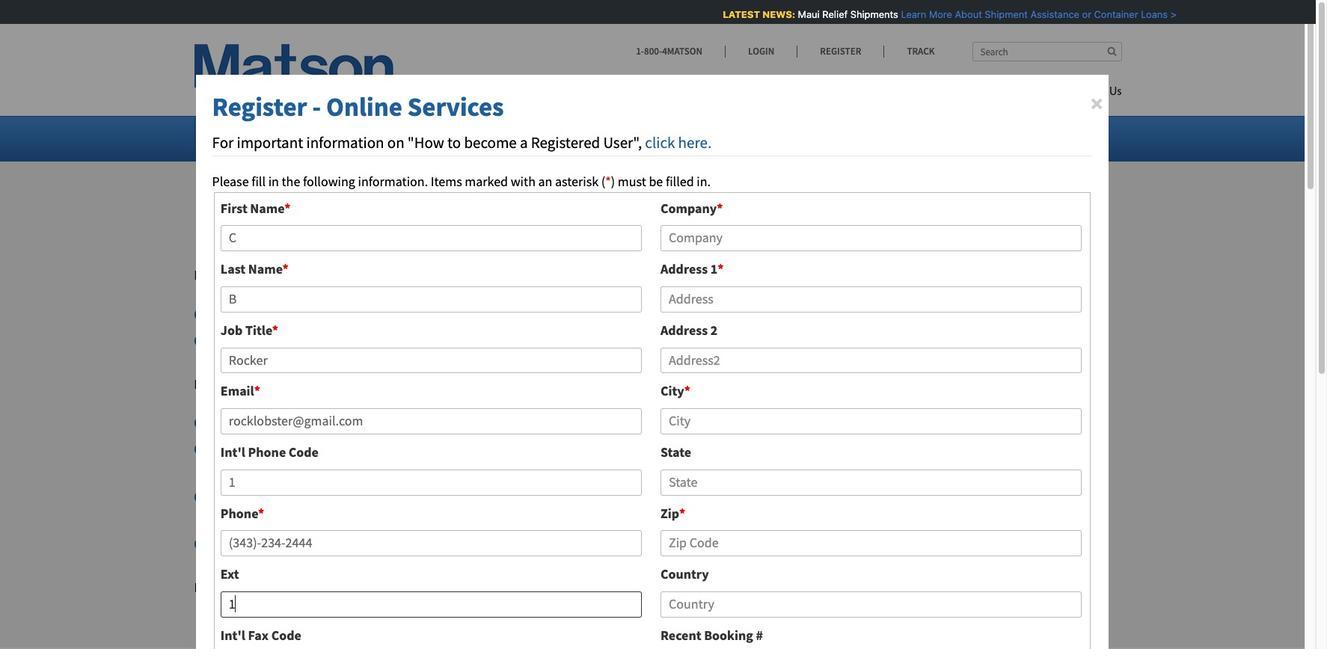 Task type: describe. For each thing, give the bounding box(es) containing it.
company doing ongoing business with matson link
[[220, 305, 481, 322]]

-
[[312, 91, 321, 123]]

company for *
[[661, 200, 717, 217]]

book/quote
[[580, 488, 659, 505]]

search image
[[1108, 46, 1117, 56]]

job
[[221, 322, 243, 339]]

1-800-4matson
[[636, 45, 703, 58]]

with for account
[[424, 579, 449, 596]]

City text field
[[661, 409, 1082, 435]]

* up the country
[[679, 505, 685, 522]]

email *
[[221, 383, 260, 400]]

contact
[[1068, 86, 1107, 98]]

estimate link
[[692, 440, 747, 457]]

last
[[221, 261, 246, 278]]

&
[[432, 129, 440, 147]]

trucker
[[220, 535, 263, 552]]

* up 2
[[718, 261, 724, 278]]

800- inside the individual/one-time shipping other containerized commodities: book/quote – please call 1-800-962- 8766: or
[[743, 488, 767, 505]]

be
[[649, 173, 663, 190]]

8766: inside individual/one-time shipping household goods: book – please call 1-888-562-8766: estimate track
[[659, 440, 689, 457]]

company *
[[661, 200, 723, 217]]

ext
[[221, 566, 239, 583]]

city *
[[661, 383, 691, 400]]

1 horizontal spatial track
[[268, 509, 305, 526]]

us
[[1109, 86, 1122, 98]]

zip *
[[661, 505, 685, 522]]

"how
[[408, 132, 444, 153]]

1 time from the top
[[308, 414, 334, 431]]

latest
[[722, 8, 759, 20]]

int'l for int'l fax code
[[221, 627, 245, 644]]

more
[[928, 8, 951, 20]]

please
[[212, 173, 249, 190]]

1 vertical spatial click
[[589, 579, 615, 596]]

must
[[618, 173, 646, 190]]

last name *
[[221, 261, 289, 278]]

1 horizontal spatial or
[[1081, 8, 1091, 20]]

login link
[[725, 45, 797, 58]]

0 vertical spatial track link
[[220, 462, 258, 479]]

company inside 'registration for matson navigation company'
[[194, 213, 334, 258]]

marked
[[465, 173, 508, 190]]

1- inside the individual/one-time shipping other containerized commodities: book/quote – please call 1-800-962- 8766: or
[[732, 488, 743, 505]]

registered
[[531, 132, 600, 153]]

needing
[[460, 331, 505, 348]]

or inside the individual/one-time shipping other containerized commodities: book/quote – please call 1-800-962- 8766: or
[[253, 509, 265, 526]]

shipping for other
[[337, 488, 385, 505]]

contact us
[[1068, 86, 1122, 98]]

about
[[954, 8, 981, 20]]

applicable
[[282, 266, 344, 284]]

please inside individual/one-time shipping household goods: book – please call 1-888-562-8766: estimate track
[[538, 440, 574, 457]]

latest news: maui relief shipments learn more about shipment assistance or container loans >
[[722, 8, 1176, 20]]

intended
[[228, 579, 279, 596]]

if you intended to register for an account with matson logistics, please click here
[[194, 579, 643, 596]]

here.
[[678, 132, 712, 153]]

– inside the individual/one-time shipping other containerized commodities: book/quote – please call 1-800-962- 8766: or
[[662, 488, 668, 505]]

shipments
[[849, 8, 897, 20]]

alaska link
[[549, 129, 595, 147]]

on for matson
[[352, 331, 367, 348]]

code for int'l fax code
[[271, 627, 301, 644]]

>
[[1170, 8, 1176, 20]]

here
[[617, 579, 643, 596]]

user already registered on matson website needing additional access
[[220, 331, 605, 348]]

1 vertical spatial to
[[281, 579, 293, 596]]

8766: inside the individual/one-time shipping other containerized commodities: book/quote – please call 1-800-962- 8766: or
[[220, 509, 250, 526]]

blue matson logo with ocean, shipping, truck, rail and logistics written beneath it. image
[[194, 44, 404, 105]]

a
[[520, 132, 528, 153]]

address 2
[[661, 322, 718, 339]]

1-800-4matson link
[[636, 45, 725, 58]]

1 vertical spatial with
[[412, 305, 437, 322]]

name for first name
[[250, 200, 284, 217]]

is
[[269, 266, 279, 284]]

loans
[[1140, 8, 1167, 20]]

0 horizontal spatial an
[[359, 579, 373, 596]]

information
[[306, 132, 384, 153]]

track
[[907, 45, 935, 58]]

inquires:
[[269, 375, 322, 392]]

if
[[194, 579, 202, 596]]

Int'l Phone Code text field
[[221, 470, 642, 496]]

filled
[[666, 173, 694, 190]]

address for address 2
[[661, 322, 708, 339]]

asterisk
[[555, 173, 599, 190]]

become
[[464, 132, 517, 153]]

0 vertical spatial an
[[538, 173, 552, 190]]

containerized
[[421, 488, 498, 505]]

news:
[[762, 8, 794, 20]]

following
[[303, 173, 355, 190]]

Email text field
[[221, 409, 642, 435]]

address 1 *
[[661, 261, 724, 278]]

shipping for household
[[337, 440, 385, 457]]

* up trucker link
[[258, 505, 264, 522]]

– inside individual/one-time shipping household goods: book – please call 1-888-562-8766: estimate track
[[529, 440, 535, 457]]

register link
[[797, 45, 884, 58]]

guam
[[396, 129, 429, 147]]

state
[[661, 444, 691, 461]]

automobile:
[[388, 414, 457, 431]]

call inside individual/one-time shipping household goods: book – please call 1-888-562-8766: estimate track
[[577, 440, 597, 457]]

south
[[700, 129, 734, 147]]

Country text field
[[661, 592, 1082, 618]]

important
[[237, 132, 303, 153]]

* left must
[[605, 173, 611, 190]]

matson up "needing"
[[440, 305, 481, 322]]

business
[[361, 305, 410, 322]]

shipping for automobile:
[[337, 414, 385, 431]]

×
[[1090, 88, 1103, 119]]

learn more about shipment assistance or container loans > link
[[900, 8, 1176, 20]]

0 vertical spatial 1-
[[636, 45, 644, 58]]

please fill in the following information.  items marked with an asterisk ( * ) must be filled in.
[[212, 173, 711, 190]]

for inside 'registration for matson navigation company'
[[374, 170, 414, 215]]

access
[[569, 331, 605, 348]]

for important information on "how to become a registered user", click here.
[[212, 132, 712, 153]]

code for int'l phone code
[[289, 444, 319, 461]]

registered
[[293, 331, 349, 348]]

company for doing
[[220, 305, 274, 322]]



Task type: vqa. For each thing, say whether or not it's contained in the screenshot.
ECONOMIES
no



Task type: locate. For each thing, give the bounding box(es) containing it.
0 horizontal spatial other
[[234, 375, 266, 392]]

time down individual/one-time shipping automobile:
[[308, 440, 334, 457]]

for for for all other inquires:
[[194, 375, 214, 392]]

job title *
[[221, 322, 278, 339]]

time down int'l phone code
[[308, 488, 334, 505]]

1 horizontal spatial 1-
[[636, 45, 644, 58]]

other down household
[[388, 488, 418, 505]]

*
[[605, 173, 611, 190], [284, 200, 291, 217], [717, 200, 723, 217], [282, 261, 289, 278], [718, 261, 724, 278], [272, 322, 278, 339], [254, 383, 260, 400], [684, 383, 691, 400], [258, 505, 264, 522], [679, 505, 685, 522]]

other right the all
[[234, 375, 266, 392]]

Search search field
[[972, 42, 1122, 61]]

1 vertical spatial individual/one-
[[220, 440, 308, 457]]

0 horizontal spatial 800-
[[644, 45, 662, 58]]

Address 2 text field
[[661, 348, 1082, 374]]

code down individual/one-time shipping automobile:
[[289, 444, 319, 461]]

in
[[268, 173, 279, 190]]

hawaii link
[[311, 129, 359, 147]]

individual/one- down email *
[[220, 440, 308, 457]]

booking
[[704, 627, 753, 644]]

1 horizontal spatial 8766:
[[659, 440, 689, 457]]

call
[[577, 440, 597, 457], [710, 488, 730, 505]]

guam & micronesia link
[[396, 129, 513, 147]]

int'l left the fax
[[221, 627, 245, 644]]

other inside the individual/one-time shipping other containerized commodities: book/quote – please call 1-800-962- 8766: or
[[388, 488, 418, 505]]

registration
[[194, 170, 367, 215], [194, 266, 267, 284]]

individual/one- up int'l phone code
[[220, 414, 308, 431]]

registration for matson navigation company
[[194, 170, 690, 258]]

for right register
[[341, 579, 356, 596]]

individual/one- for track
[[220, 440, 308, 457]]

company up last name *
[[194, 213, 334, 258]]

track right phone *
[[268, 509, 305, 526]]

please down the state
[[671, 488, 707, 505]]

0 vertical spatial with
[[511, 173, 536, 190]]

2 address from the top
[[661, 322, 708, 339]]

2 int'l from the top
[[221, 627, 245, 644]]

1 vertical spatial on
[[352, 331, 367, 348]]

800-
[[644, 45, 662, 58], [743, 488, 767, 505]]

1 horizontal spatial register
[[820, 45, 861, 58]]

address
[[661, 261, 708, 278], [661, 322, 708, 339]]

1 vertical spatial 8766:
[[220, 509, 250, 526]]

1- left 562-
[[599, 440, 610, 457]]

call down estimate link
[[710, 488, 730, 505]]

south pacific link
[[700, 129, 782, 147]]

registration for registration for matson navigation company
[[194, 170, 367, 215]]

register
[[296, 579, 338, 596]]

2 vertical spatial 1-
[[732, 488, 743, 505]]

1 vertical spatial call
[[710, 488, 730, 505]]

you
[[204, 579, 225, 596]]

shipping inside the individual/one-time shipping other containerized commodities: book/quote – please call 1-800-962- 8766: or
[[337, 488, 385, 505]]

0 vertical spatial please
[[538, 440, 574, 457]]

int'l fax code
[[221, 627, 301, 644]]

4matson
[[662, 45, 703, 58]]

commodities:
[[500, 488, 577, 505]]

1 individual/one- from the top
[[220, 414, 308, 431]]

1 vertical spatial name
[[248, 261, 282, 278]]

on for "how
[[387, 132, 404, 153]]

with right 'account'
[[424, 579, 449, 596]]

1 horizontal spatial an
[[538, 173, 552, 190]]

1 vertical spatial phone
[[221, 505, 258, 522]]

email
[[221, 383, 254, 400]]

1 vertical spatial registration
[[194, 266, 267, 284]]

2 horizontal spatial 1-
[[732, 488, 743, 505]]

1 horizontal spatial on
[[387, 132, 404, 153]]

1 vertical spatial code
[[271, 627, 301, 644]]

0 horizontal spatial to
[[281, 579, 293, 596]]

address left 2
[[661, 322, 708, 339]]

0 vertical spatial time
[[308, 414, 334, 431]]

0 horizontal spatial 8766:
[[220, 509, 250, 526]]

0 vertical spatial address
[[661, 261, 708, 278]]

* right is
[[282, 261, 289, 278]]

int'l
[[221, 444, 245, 461], [221, 627, 245, 644]]

registration for registration is applicable for following:
[[194, 266, 267, 284]]

guam & micronesia
[[396, 129, 504, 147]]

with up website
[[412, 305, 437, 322]]

address left 1
[[661, 261, 708, 278]]

Last Name text field
[[221, 287, 642, 313]]

individual/one-time shipping household goods: book – please call 1-888-562-8766: estimate track
[[220, 440, 747, 479]]

0 vertical spatial for
[[212, 132, 234, 153]]

1 vertical spatial for
[[346, 266, 364, 284]]

0 vertical spatial 800-
[[644, 45, 662, 58]]

register down relief
[[820, 45, 861, 58]]

other
[[234, 375, 266, 392], [388, 488, 418, 505]]

register
[[820, 45, 861, 58], [212, 91, 307, 123]]

0 vertical spatial int'l
[[221, 444, 245, 461]]

State text field
[[661, 470, 1082, 496]]

registration inside 'registration for matson navigation company'
[[194, 170, 367, 215]]

to right &
[[447, 132, 461, 153]]

888-
[[610, 440, 634, 457]]

562-
[[634, 440, 659, 457]]

recent
[[661, 627, 701, 644]]

shipping inside individual/one-time shipping household goods: book – please call 1-888-562-8766: estimate track
[[337, 440, 385, 457]]

or up trucker link
[[253, 509, 265, 526]]

call left 888-
[[577, 440, 597, 457]]

container
[[1093, 8, 1137, 20]]

track link down int'l phone code
[[220, 462, 258, 479]]

Phone text field
[[221, 531, 642, 557]]

1 horizontal spatial –
[[662, 488, 668, 505]]

0 vertical spatial 8766:
[[659, 440, 689, 457]]

please inside the individual/one-time shipping other containerized commodities: book/quote – please call 1-800-962- 8766: or
[[671, 488, 707, 505]]

1 vertical spatial int'l
[[221, 627, 245, 644]]

2 individual/one- from the top
[[220, 440, 308, 457]]

1 horizontal spatial track link
[[268, 509, 305, 526]]

contact us link
[[1045, 79, 1122, 109]]

registration is applicable for following:
[[194, 266, 427, 284]]

8766: left estimate
[[659, 440, 689, 457]]

matson down business
[[369, 331, 411, 348]]

1 registration from the top
[[194, 170, 367, 215]]

time for or
[[308, 488, 334, 505]]

name for last name
[[248, 261, 282, 278]]

* down address 2
[[684, 383, 691, 400]]

user already registered on matson website needing additional access link
[[220, 331, 605, 348]]

3 individual/one- from the top
[[220, 488, 308, 505]]

1 horizontal spatial 800-
[[743, 488, 767, 505]]

phone up phone *
[[248, 444, 286, 461]]

first name *
[[221, 200, 291, 217]]

register up overview link
[[212, 91, 307, 123]]

1 vertical spatial please
[[671, 488, 707, 505]]

time for track
[[308, 440, 334, 457]]

fax
[[248, 627, 269, 644]]

2 vertical spatial please
[[550, 579, 586, 596]]

– right book in the left bottom of the page
[[529, 440, 535, 457]]

0 vertical spatial phone
[[248, 444, 286, 461]]

or left the container
[[1081, 8, 1091, 20]]

time inside individual/one-time shipping household goods: book – please call 1-888-562-8766: estimate track
[[308, 440, 334, 457]]

individual/one- inside individual/one-time shipping household goods: book – please call 1-888-562-8766: estimate track
[[220, 440, 308, 457]]

1 vertical spatial an
[[359, 579, 373, 596]]

1 vertical spatial 1-
[[599, 440, 610, 457]]

navigation
[[534, 170, 690, 215]]

top menu navigation
[[580, 79, 1122, 109]]

0 vertical spatial register
[[820, 45, 861, 58]]

learn
[[900, 8, 925, 20]]

0 vertical spatial call
[[577, 440, 597, 457]]

1 horizontal spatial other
[[388, 488, 418, 505]]

individual/one- inside the individual/one-time shipping other containerized commodities: book/quote – please call 1-800-962- 8766: or
[[220, 488, 308, 505]]

0 horizontal spatial on
[[352, 331, 367, 348]]

1- inside individual/one-time shipping household goods: book – please call 1-888-562-8766: estimate track
[[599, 440, 610, 457]]

register for register - online services
[[212, 91, 307, 123]]

click left here. on the right top of page
[[645, 132, 675, 153]]

Address text field
[[661, 287, 1082, 313]]

1 horizontal spatial call
[[710, 488, 730, 505]]

with right marked in the top of the page
[[511, 173, 536, 190]]

1 vertical spatial track link
[[268, 509, 305, 526]]

matson inside 'registration for matson navigation company'
[[421, 170, 527, 215]]

2 vertical spatial individual/one-
[[220, 488, 308, 505]]

track inside individual/one-time shipping household goods: book – please call 1-888-562-8766: estimate track
[[220, 462, 258, 479]]

for up "company doing ongoing business with matson"
[[346, 266, 364, 284]]

on down "company doing ongoing business with matson"
[[352, 331, 367, 348]]

1 vertical spatial shipping
[[337, 440, 385, 457]]

track link right phone *
[[268, 509, 305, 526]]

goods:
[[452, 440, 490, 457]]

int'l phone code
[[221, 444, 319, 461]]

individual/one-time shipping automobile:
[[220, 414, 460, 431]]

relief
[[821, 8, 847, 20]]

following:
[[366, 266, 427, 284]]

the
[[282, 173, 300, 190]]

2 shipping from the top
[[337, 440, 385, 457]]

0 vertical spatial click
[[645, 132, 675, 153]]

2 vertical spatial for
[[341, 579, 356, 596]]

Job Title text field
[[221, 348, 642, 374]]

name right last
[[248, 261, 282, 278]]

0 horizontal spatial track
[[220, 462, 258, 479]]

– right "book/quote"
[[662, 488, 668, 505]]

book
[[492, 440, 526, 457]]

0 horizontal spatial register
[[212, 91, 307, 123]]

phone
[[248, 444, 286, 461], [221, 505, 258, 522]]

1 int'l from the top
[[221, 444, 245, 461]]

information.
[[358, 173, 428, 190]]

3 shipping from the top
[[337, 488, 385, 505]]

time
[[308, 414, 334, 431], [308, 440, 334, 457], [308, 488, 334, 505]]

an left 'account'
[[359, 579, 373, 596]]

0 vertical spatial registration
[[194, 170, 367, 215]]

account
[[376, 579, 421, 596]]

login
[[748, 45, 775, 58]]

phone *
[[221, 505, 264, 522]]

0 horizontal spatial 1-
[[599, 440, 610, 457]]

1 vertical spatial –
[[662, 488, 668, 505]]

962-
[[767, 488, 792, 505]]

with for marked
[[511, 173, 536, 190]]

name down in
[[250, 200, 284, 217]]

in.
[[697, 173, 711, 190]]

2 vertical spatial shipping
[[337, 488, 385, 505]]

1 vertical spatial track
[[268, 509, 305, 526]]

overview
[[213, 129, 266, 147]]

ongoing
[[312, 305, 358, 322]]

–
[[529, 440, 535, 457], [662, 488, 668, 505]]

First Name text field
[[221, 226, 642, 252]]

8766: up trucker on the bottom
[[220, 509, 250, 526]]

* up 1
[[717, 200, 723, 217]]

please
[[538, 440, 574, 457], [671, 488, 707, 505], [550, 579, 586, 596]]

Company text field
[[661, 226, 1082, 252]]

1
[[711, 261, 718, 278]]

3 time from the top
[[308, 488, 334, 505]]

matson left logistics,
[[451, 579, 492, 596]]

an left asterisk
[[538, 173, 552, 190]]

please right book in the left bottom of the page
[[538, 440, 574, 457]]

* right user
[[272, 322, 278, 339]]

0 vertical spatial for
[[374, 170, 414, 215]]

individual/one- for or
[[220, 488, 308, 505]]

0 vertical spatial individual/one-
[[220, 414, 308, 431]]

company up user
[[220, 305, 274, 322]]

0 vertical spatial on
[[387, 132, 404, 153]]

Zip Code text field
[[661, 531, 1082, 557]]

time down inquires:
[[308, 414, 334, 431]]

0 vertical spatial name
[[250, 200, 284, 217]]

2
[[711, 322, 718, 339]]

2 vertical spatial time
[[308, 488, 334, 505]]

0 horizontal spatial click
[[589, 579, 615, 596]]

please right logistics,
[[550, 579, 586, 596]]

2 vertical spatial with
[[424, 579, 449, 596]]

matson down for important information on "how to become a registered user", click here.
[[421, 170, 527, 215]]

0 vertical spatial code
[[289, 444, 319, 461]]

1 vertical spatial for
[[194, 375, 214, 392]]

1 vertical spatial time
[[308, 440, 334, 457]]

zip
[[661, 505, 679, 522]]

* right the all
[[254, 383, 260, 400]]

1 address from the top
[[661, 261, 708, 278]]

1 vertical spatial other
[[388, 488, 418, 505]]

for left the items
[[374, 170, 414, 215]]

for left the all
[[194, 375, 214, 392]]

2 time from the top
[[308, 440, 334, 457]]

int'l for int'l phone code
[[221, 444, 245, 461]]

0 horizontal spatial or
[[253, 509, 265, 526]]

company down filled at the top of page
[[661, 200, 717, 217]]

call inside the individual/one-time shipping other containerized commodities: book/quote – please call 1-800-962- 8766: or
[[710, 488, 730, 505]]

0 vertical spatial shipping
[[337, 414, 385, 431]]

0 vertical spatial to
[[447, 132, 461, 153]]

on left "how
[[387, 132, 404, 153]]

individual/one- down int'l phone code
[[220, 488, 308, 505]]

country
[[661, 566, 709, 583]]

0 vertical spatial –
[[529, 440, 535, 457]]

track down int'l phone code
[[220, 462, 258, 479]]

on
[[387, 132, 404, 153], [352, 331, 367, 348]]

0 horizontal spatial –
[[529, 440, 535, 457]]

company doing ongoing business with matson
[[220, 305, 481, 322]]

(
[[601, 173, 605, 190]]

estimate
[[692, 440, 747, 457]]

int'l down email
[[221, 444, 245, 461]]

for all other inquires:
[[194, 375, 322, 392]]

0 vertical spatial other
[[234, 375, 266, 392]]

0 vertical spatial track
[[220, 462, 258, 479]]

Ext text field
[[221, 592, 642, 618]]

for up the "please"
[[212, 132, 234, 153]]

already
[[249, 331, 290, 348]]

user",
[[603, 132, 642, 153]]

online
[[326, 91, 402, 123]]

address for address 1 *
[[661, 261, 708, 278]]

)
[[611, 173, 615, 190]]

to left register
[[281, 579, 293, 596]]

1 shipping from the top
[[337, 414, 385, 431]]

register for register
[[820, 45, 861, 58]]

0 horizontal spatial track link
[[220, 462, 258, 479]]

1 horizontal spatial click
[[645, 132, 675, 153]]

None search field
[[972, 42, 1122, 61]]

2 registration from the top
[[194, 266, 267, 284]]

1 vertical spatial register
[[212, 91, 307, 123]]

for for for important information on "how to become a registered user", click here.
[[212, 132, 234, 153]]

1 vertical spatial or
[[253, 509, 265, 526]]

1- left 962-
[[732, 488, 743, 505]]

click left here
[[589, 579, 615, 596]]

time inside the individual/one-time shipping other containerized commodities: book/quote – please call 1-800-962- 8766: or
[[308, 488, 334, 505]]

1 vertical spatial 800-
[[743, 488, 767, 505]]

code right the fax
[[271, 627, 301, 644]]

1- left the 4matson
[[636, 45, 644, 58]]

company
[[661, 200, 717, 217], [194, 213, 334, 258], [220, 305, 274, 322]]

pacific
[[737, 129, 773, 147]]

click here link
[[589, 579, 643, 596]]

1 vertical spatial address
[[661, 322, 708, 339]]

0 horizontal spatial call
[[577, 440, 597, 457]]

maui
[[797, 8, 819, 20]]

* down the
[[284, 200, 291, 217]]

phone up trucker link
[[221, 505, 258, 522]]

1 horizontal spatial to
[[447, 132, 461, 153]]

additional
[[508, 331, 566, 348]]

website
[[413, 331, 457, 348]]

0 vertical spatial or
[[1081, 8, 1091, 20]]

asia link
[[631, 129, 664, 147]]

south pacific
[[700, 129, 773, 147]]



